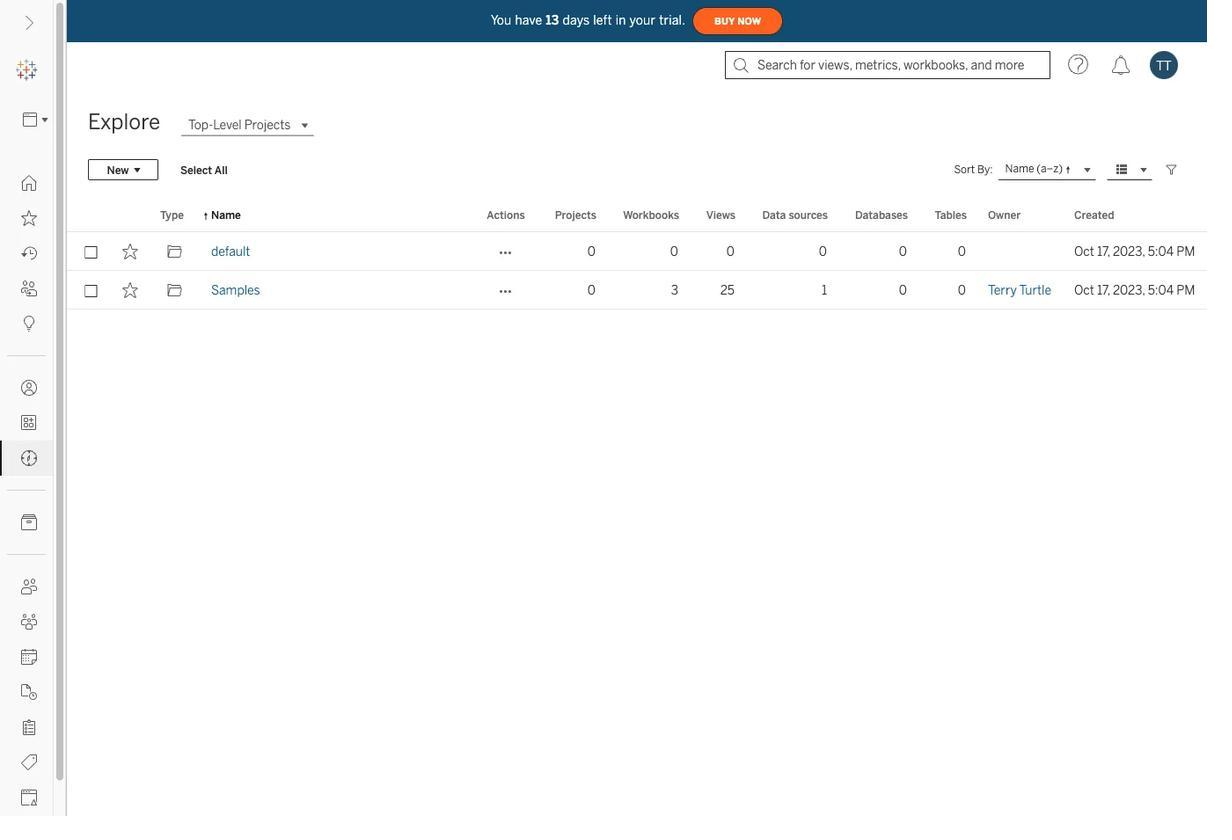 Task type: locate. For each thing, give the bounding box(es) containing it.
data
[[763, 209, 786, 221]]

2 row from the top
[[67, 271, 1208, 310]]

by:
[[978, 163, 993, 176]]

1 vertical spatial project image
[[167, 283, 183, 298]]

1 row from the top
[[67, 232, 1208, 271]]

oct right turtle
[[1075, 283, 1095, 298]]

oct 17, 2023, 5:04 pm for 1
[[1075, 283, 1196, 298]]

data sources
[[763, 209, 828, 221]]

now
[[738, 16, 762, 27]]

grid containing default
[[67, 199, 1208, 817]]

name for name (a–z)
[[1006, 163, 1035, 175]]

1 vertical spatial oct
[[1075, 283, 1095, 298]]

navigation panel element
[[0, 53, 54, 817]]

left
[[594, 13, 612, 28]]

pm
[[1177, 244, 1196, 259], [1177, 283, 1196, 298]]

cell
[[978, 232, 1064, 271]]

row
[[67, 232, 1208, 271], [67, 271, 1208, 310]]

samples link
[[211, 271, 260, 310]]

1 5:04 from the top
[[1148, 244, 1174, 259]]

pm for 1
[[1177, 283, 1196, 298]]

1 vertical spatial projects
[[555, 209, 597, 221]]

0 vertical spatial 5:04
[[1148, 244, 1174, 259]]

2 5:04 from the top
[[1148, 283, 1174, 298]]

project image down type in the left top of the page
[[167, 244, 183, 260]]

name (a–z) button
[[999, 159, 1097, 180]]

explore
[[88, 110, 160, 135]]

oct
[[1075, 244, 1095, 259], [1075, 283, 1095, 298]]

project image
[[167, 244, 183, 260], [167, 283, 183, 298]]

projects
[[245, 118, 291, 132], [555, 209, 597, 221]]

17, for 0
[[1098, 244, 1111, 259]]

name
[[1006, 163, 1035, 175], [211, 209, 241, 221]]

2 17, from the top
[[1098, 283, 1111, 298]]

1 vertical spatial pm
[[1177, 283, 1196, 298]]

2023,
[[1114, 244, 1146, 259], [1114, 283, 1146, 298]]

you
[[491, 13, 512, 28]]

sources
[[789, 209, 828, 221]]

1 vertical spatial 2023,
[[1114, 283, 1146, 298]]

oct down 'created'
[[1075, 244, 1095, 259]]

1 oct from the top
[[1075, 244, 1095, 259]]

0 vertical spatial pm
[[1177, 244, 1196, 259]]

grid
[[67, 199, 1208, 817]]

1 vertical spatial 17,
[[1098, 283, 1111, 298]]

2 oct 17, 2023, 5:04 pm from the top
[[1075, 283, 1196, 298]]

projects right 'level'
[[245, 118, 291, 132]]

row group
[[67, 232, 1208, 310]]

project image left samples link
[[167, 283, 183, 298]]

in
[[616, 13, 626, 28]]

views
[[707, 209, 736, 221]]

project image for samples
[[167, 283, 183, 298]]

0 vertical spatial 17,
[[1098, 244, 1111, 259]]

select all
[[180, 164, 228, 176]]

2 pm from the top
[[1177, 283, 1196, 298]]

name left "(a–z)"
[[1006, 163, 1035, 175]]

1 vertical spatial 5:04
[[1148, 283, 1174, 298]]

row group containing default
[[67, 232, 1208, 310]]

2023, for 0
[[1114, 244, 1146, 259]]

projects right actions
[[555, 209, 597, 221]]

1 vertical spatial name
[[211, 209, 241, 221]]

name inside grid
[[211, 209, 241, 221]]

databases
[[856, 209, 908, 221]]

1 horizontal spatial name
[[1006, 163, 1035, 175]]

select all button
[[169, 159, 239, 180]]

1 project image from the top
[[167, 244, 183, 260]]

level
[[213, 118, 242, 132]]

5:04 for 1
[[1148, 283, 1174, 298]]

17, down 'created'
[[1098, 244, 1111, 259]]

0 vertical spatial 2023,
[[1114, 244, 1146, 259]]

(a–z)
[[1037, 163, 1063, 175]]

17,
[[1098, 244, 1111, 259], [1098, 283, 1111, 298]]

2 project image from the top
[[167, 283, 183, 298]]

1 pm from the top
[[1177, 244, 1196, 259]]

0 vertical spatial project image
[[167, 244, 183, 260]]

0
[[588, 244, 596, 259], [671, 244, 679, 259], [727, 244, 735, 259], [819, 244, 827, 259], [900, 244, 908, 259], [958, 244, 967, 259], [588, 283, 596, 298], [900, 283, 908, 298], [958, 283, 967, 298]]

0 vertical spatial oct
[[1075, 244, 1095, 259]]

Search for views, metrics, workbooks, and more text field
[[725, 51, 1051, 79]]

oct 17, 2023, 5:04 pm
[[1075, 244, 1196, 259], [1075, 283, 1196, 298]]

days
[[563, 13, 590, 28]]

2 2023, from the top
[[1114, 283, 1146, 298]]

0 vertical spatial oct 17, 2023, 5:04 pm
[[1075, 244, 1196, 259]]

default link
[[211, 232, 250, 271]]

0 vertical spatial projects
[[245, 118, 291, 132]]

17, right turtle
[[1098, 283, 1111, 298]]

you have 13 days left in your trial.
[[491, 13, 686, 28]]

top-level projects
[[188, 118, 291, 132]]

3
[[671, 283, 679, 298]]

workbooks
[[623, 209, 680, 221]]

your
[[630, 13, 656, 28]]

1 oct 17, 2023, 5:04 pm from the top
[[1075, 244, 1196, 259]]

1 2023, from the top
[[1114, 244, 1146, 259]]

5:04
[[1148, 244, 1174, 259], [1148, 283, 1174, 298]]

0 horizontal spatial name
[[211, 209, 241, 221]]

1 vertical spatial oct 17, 2023, 5:04 pm
[[1075, 283, 1196, 298]]

select
[[180, 164, 212, 176]]

1 17, from the top
[[1098, 244, 1111, 259]]

top-
[[188, 118, 213, 132]]

have
[[515, 13, 543, 28]]

0 horizontal spatial projects
[[245, 118, 291, 132]]

new button
[[88, 159, 158, 180]]

name inside popup button
[[1006, 163, 1035, 175]]

0 vertical spatial name
[[1006, 163, 1035, 175]]

1
[[822, 283, 827, 298]]

pm for 0
[[1177, 244, 1196, 259]]

name up default
[[211, 209, 241, 221]]

1 horizontal spatial projects
[[555, 209, 597, 221]]

2 oct from the top
[[1075, 283, 1095, 298]]



Task type: describe. For each thing, give the bounding box(es) containing it.
25
[[721, 283, 735, 298]]

2023, for 1
[[1114, 283, 1146, 298]]

17, for 1
[[1098, 283, 1111, 298]]

list view image
[[1114, 162, 1130, 178]]

trial.
[[659, 13, 686, 28]]

oct for 0
[[1075, 244, 1095, 259]]

13
[[546, 13, 559, 28]]

buy now
[[715, 16, 762, 27]]

buy
[[715, 16, 735, 27]]

terry
[[989, 283, 1017, 298]]

oct for 1
[[1075, 283, 1095, 298]]

terry turtle link
[[989, 271, 1052, 310]]

sort
[[955, 163, 975, 176]]

tables
[[935, 209, 967, 221]]

terry turtle
[[989, 283, 1052, 298]]

new
[[107, 164, 129, 176]]

actions
[[487, 209, 525, 221]]

samples
[[211, 283, 260, 298]]

row containing samples
[[67, 271, 1208, 310]]

name (a–z)
[[1006, 163, 1063, 175]]

5:04 for 0
[[1148, 244, 1174, 259]]

main navigation. press the up and down arrow keys to access links. element
[[0, 165, 53, 817]]

top-level projects button
[[181, 115, 314, 136]]

sort by:
[[955, 163, 993, 176]]

row containing default
[[67, 232, 1208, 271]]

type
[[160, 209, 184, 221]]

owner
[[989, 209, 1021, 221]]

name for name
[[211, 209, 241, 221]]

projects inside grid
[[555, 209, 597, 221]]

all
[[215, 164, 228, 176]]

projects inside top-level projects dropdown button
[[245, 118, 291, 132]]

default
[[211, 244, 250, 259]]

buy now button
[[693, 7, 784, 35]]

created
[[1075, 209, 1115, 221]]

oct 17, 2023, 5:04 pm for 0
[[1075, 244, 1196, 259]]

turtle
[[1020, 283, 1052, 298]]

cell inside grid
[[978, 232, 1064, 271]]

project image for default
[[167, 244, 183, 260]]



Task type: vqa. For each thing, say whether or not it's contained in the screenshot.
All dropdown button
no



